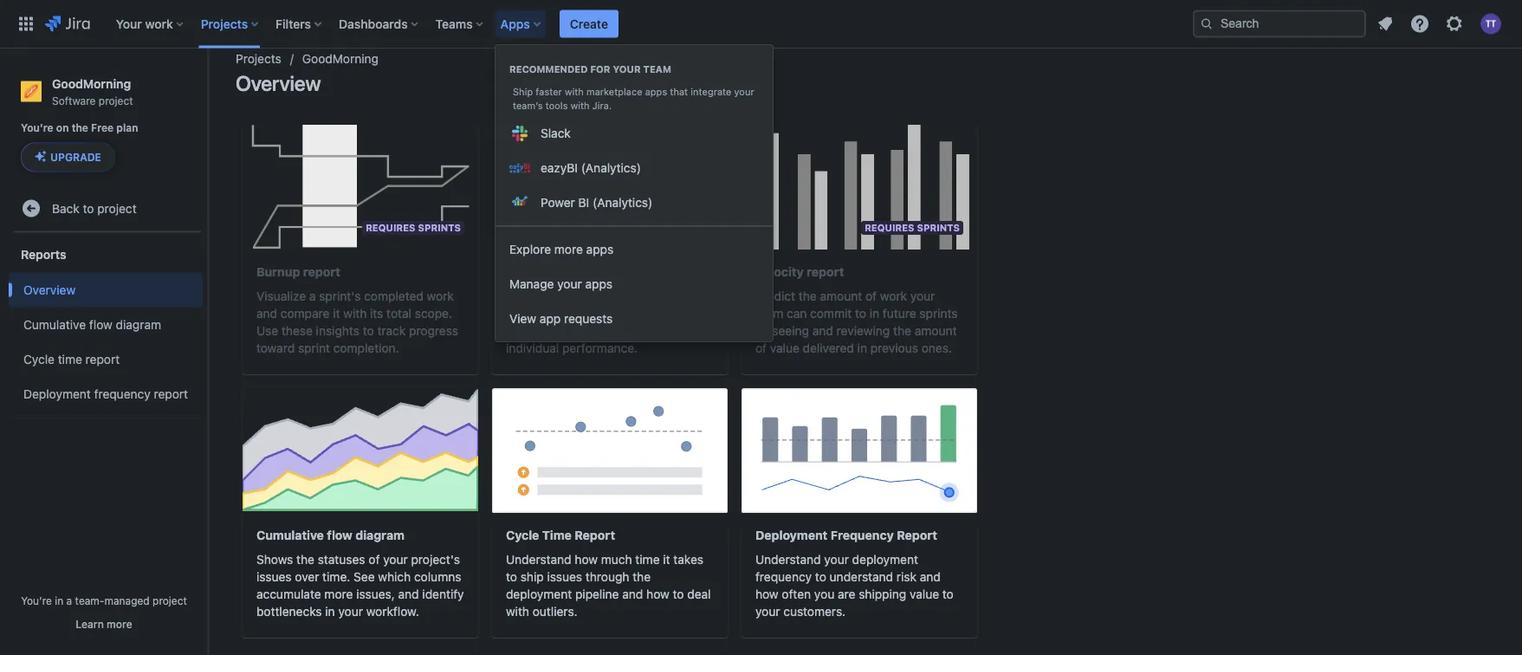Task type: vqa. For each thing, say whether or not it's contained in the screenshot.
NAC- within refactor user profile data nac-8 · nacho prod
no



Task type: describe. For each thing, give the bounding box(es) containing it.
the right after
[[680, 306, 699, 321]]

deal
[[687, 587, 711, 601]]

back to project link
[[14, 191, 201, 226]]

accumulate
[[257, 587, 321, 601]]

and inside understand your deployment frequency to understand risk and how often you are shipping value to your customers.
[[920, 570, 941, 584]]

with inside visualize a sprint's completed work and compare it with its total scope. use these insights to track progress toward sprint completion.
[[343, 306, 367, 321]]

work inside visualize a sprint's completed work and compare it with its total scope. use these insights to track progress toward sprint completion.
[[427, 289, 454, 303]]

deployment frequency report
[[756, 528, 938, 543]]

bottlenecks
[[257, 604, 322, 619]]

1 horizontal spatial diagram
[[356, 528, 405, 543]]

filters
[[276, 16, 311, 31]]

report for deployment
[[897, 528, 938, 543]]

deployment frequency report
[[23, 386, 188, 401]]

primary element
[[10, 0, 1193, 48]]

1 vertical spatial cumulative
[[257, 528, 324, 543]]

with up "tools" on the left
[[565, 86, 584, 97]]

the inside understand how much time it takes to ship issues through the deployment pipeline and how to deal with outliers.
[[633, 570, 651, 584]]

projects for the projects link
[[236, 52, 281, 66]]

1 horizontal spatial of
[[756, 341, 767, 355]]

team's
[[513, 100, 543, 111]]

individual
[[506, 341, 559, 355]]

dashboards
[[339, 16, 408, 31]]

time
[[542, 528, 572, 543]]

0 horizontal spatial a
[[66, 595, 72, 607]]

for
[[591, 64, 611, 75]]

it inside understand how much time it takes to ship issues through the deployment pipeline and how to deal with outliers.
[[663, 552, 670, 567]]

apps for manage your apps
[[585, 277, 613, 291]]

create
[[570, 16, 608, 31]]

remaining
[[506, 306, 561, 321]]

performance.
[[562, 341, 638, 355]]

explore more apps
[[510, 242, 614, 257]]

customers.
[[784, 604, 846, 619]]

work inside predict the amount of work your team can commit to in future sprints by seeing and reviewing the amount of value delivered in previous ones.
[[880, 289, 907, 303]]

which
[[378, 570, 411, 584]]

search image
[[1200, 17, 1214, 31]]

0 horizontal spatial amount
[[820, 289, 863, 303]]

recommended
[[510, 64, 588, 75]]

risk
[[897, 570, 917, 584]]

ones.
[[922, 341, 952, 355]]

sprint
[[298, 341, 330, 355]]

value inside understand your deployment frequency to understand risk and how often you are shipping value to your customers.
[[910, 587, 940, 601]]

diagram inside cumulative flow diagram link
[[116, 317, 161, 331]]

understand your deployment frequency to understand risk and how often you are shipping value to your customers.
[[756, 552, 954, 619]]

report up sprint's at top left
[[303, 265, 341, 279]]

teams
[[436, 16, 473, 31]]

requires for sprint burndown chart
[[615, 222, 665, 234]]

report for much
[[575, 528, 615, 543]]

work inside track and manage the total work remaining within a sprint. after the sprint, summarize both team and individual performance.
[[662, 289, 689, 303]]

shows
[[257, 552, 293, 567]]

project for goodmorning software project
[[99, 94, 133, 106]]

tools
[[546, 100, 568, 111]]

previous
[[871, 341, 919, 355]]

app
[[540, 312, 561, 326]]

faster
[[536, 86, 562, 97]]

shows the statuses of your project's issues over time. see which columns accumulate more issues, and identify bottlenecks in your workflow.
[[257, 552, 464, 619]]

reports
[[21, 248, 66, 262]]

time.
[[323, 570, 350, 584]]

visualize a sprint's completed work and compare it with its total scope. use these insights to track progress toward sprint completion.
[[257, 289, 458, 355]]

your inside predict the amount of work your team can commit to in future sprints by seeing and reviewing the amount of value delivered in previous ones.
[[911, 289, 935, 303]]

cumulative flow diagram inside cumulative flow diagram link
[[23, 317, 161, 331]]

sprints inside predict the amount of work your team can commit to in future sprints by seeing and reviewing the amount of value delivered in previous ones.
[[920, 306, 958, 321]]

your work
[[116, 16, 173, 31]]

0 horizontal spatial how
[[575, 552, 598, 567]]

and inside shows the statuses of your project's issues over time. see which columns accumulate more issues, and identify bottlenecks in your workflow.
[[398, 587, 419, 601]]

to up you
[[815, 570, 827, 584]]

understand for issues
[[506, 552, 572, 567]]

the up sprint. at the top of page
[[612, 289, 630, 303]]

your left customers.
[[756, 604, 780, 619]]

understand
[[830, 570, 894, 584]]

upgrade
[[50, 151, 101, 163]]

pipeline
[[575, 587, 619, 601]]

your profile and settings image
[[1481, 13, 1502, 34]]

power bi (analytics)
[[541, 195, 653, 210]]

manage
[[564, 289, 609, 303]]

future
[[883, 306, 917, 321]]

group containing slack
[[496, 45, 773, 225]]

and down after
[[669, 324, 690, 338]]

velocity
[[756, 265, 804, 279]]

1 vertical spatial overview
[[23, 282, 76, 297]]

2 vertical spatial project
[[153, 595, 187, 607]]

your inside ship faster with marketplace apps that integrate your team's tools with jira.
[[734, 86, 755, 97]]

frequency inside understand your deployment frequency to understand risk and how often you are shipping value to your customers.
[[756, 570, 812, 584]]

create button
[[560, 10, 619, 38]]

apps for explore more apps
[[586, 242, 614, 257]]

team-
[[75, 595, 104, 607]]

cycle time report
[[506, 528, 615, 543]]

issues inside shows the statuses of your project's issues over time. see which columns accumulate more issues, and identify bottlenecks in your workflow.
[[257, 570, 292, 584]]

toward
[[257, 341, 295, 355]]

sidebar navigation image
[[189, 69, 227, 104]]

with inside understand how much time it takes to ship issues through the deployment pipeline and how to deal with outliers.
[[506, 604, 530, 619]]

burnup report
[[257, 265, 341, 279]]

you're for you're on the free plan
[[21, 122, 53, 134]]

ship faster with marketplace apps that integrate your team's tools with jira.
[[513, 86, 755, 111]]

both
[[609, 324, 635, 338]]

cycle for cycle time report
[[23, 352, 55, 366]]

team inside track and manage the total work remaining within a sprint. after the sprint, summarize both team and individual performance.
[[638, 324, 666, 338]]

scope.
[[415, 306, 452, 321]]

more for explore more apps
[[555, 242, 583, 257]]

the right "on"
[[72, 122, 88, 134]]

total inside visualize a sprint's completed work and compare it with its total scope. use these insights to track progress toward sprint completion.
[[387, 306, 412, 321]]

banner containing your work
[[0, 0, 1523, 49]]

you
[[815, 587, 835, 601]]

your down deployment frequency report
[[825, 552, 849, 567]]

track
[[506, 289, 537, 303]]

sprints for visualize a sprint's completed work and compare it with its total scope. use these insights to track progress toward sprint completion.
[[418, 222, 461, 234]]

and up 'app'
[[540, 289, 561, 303]]

with left jira. on the left of the page
[[571, 100, 590, 111]]

over
[[295, 570, 319, 584]]

recommended for your team
[[510, 64, 672, 75]]

free
[[91, 122, 114, 134]]

these
[[282, 324, 313, 338]]

in inside shows the statuses of your project's issues over time. see which columns accumulate more issues, and identify bottlenecks in your workflow.
[[325, 604, 335, 619]]

flow inside group
[[89, 317, 112, 331]]

summarize
[[545, 324, 606, 338]]

frequency
[[831, 528, 894, 543]]

jira.
[[593, 100, 612, 111]]

total inside track and manage the total work remaining within a sprint. after the sprint, summarize both team and individual performance.
[[634, 289, 659, 303]]

velocity report
[[756, 265, 844, 279]]

that
[[670, 86, 688, 97]]

back
[[52, 201, 80, 215]]

filters button
[[271, 10, 329, 38]]

your up marketplace
[[613, 64, 641, 75]]

report down cycle time report link
[[154, 386, 188, 401]]

power
[[541, 195, 575, 210]]

requires sprints for of
[[865, 222, 960, 234]]

projects link
[[236, 49, 281, 69]]

and inside predict the amount of work your team can commit to in future sprints by seeing and reviewing the amount of value delivered in previous ones.
[[813, 324, 834, 338]]

power bi (analytics) link
[[496, 185, 773, 220]]

the inside shows the statuses of your project's issues over time. see which columns accumulate more issues, and identify bottlenecks in your workflow.
[[297, 552, 315, 567]]

to left deal
[[673, 587, 684, 601]]

notifications image
[[1375, 13, 1396, 34]]

predict
[[756, 289, 796, 303]]

slackforatlassianapp logo image
[[510, 123, 530, 144]]

you're on the free plan
[[21, 122, 138, 134]]

ship
[[513, 86, 533, 97]]

marketplace
[[587, 86, 643, 97]]

requires for velocity report
[[865, 222, 915, 234]]

teams button
[[430, 10, 490, 38]]

reviewing
[[837, 324, 890, 338]]

your up which
[[383, 552, 408, 567]]

team inside predict the amount of work your team can commit to in future sprints by seeing and reviewing the amount of value delivered in previous ones.
[[756, 306, 784, 321]]

1 horizontal spatial how
[[647, 587, 670, 601]]

to right back
[[83, 201, 94, 215]]

takes
[[674, 552, 704, 567]]



Task type: locate. For each thing, give the bounding box(es) containing it.
1 vertical spatial value
[[910, 587, 940, 601]]

cumulative
[[23, 317, 86, 331], [257, 528, 324, 543]]

project right managed
[[153, 595, 187, 607]]

your right integrate
[[734, 86, 755, 97]]

work up after
[[662, 289, 689, 303]]

understand for how
[[756, 552, 821, 567]]

0 horizontal spatial diagram
[[116, 317, 161, 331]]

projects up the projects link
[[201, 16, 248, 31]]

cumulative flow diagram
[[23, 317, 161, 331], [257, 528, 405, 543]]

1 vertical spatial projects
[[236, 52, 281, 66]]

requires up future
[[865, 222, 915, 234]]

in down reviewing
[[858, 341, 868, 355]]

flow
[[89, 317, 112, 331], [327, 528, 353, 543]]

1 vertical spatial time
[[636, 552, 660, 567]]

it inside visualize a sprint's completed work and compare it with its total scope. use these insights to track progress toward sprint completion.
[[333, 306, 340, 321]]

0 horizontal spatial report
[[575, 528, 615, 543]]

more up sprint burndown chart
[[555, 242, 583, 257]]

after
[[650, 306, 677, 321]]

3 requires from the left
[[865, 222, 915, 234]]

ship
[[521, 570, 544, 584]]

to up completion.
[[363, 324, 374, 338]]

0 vertical spatial goodmorning
[[302, 52, 379, 66]]

delivered
[[803, 341, 854, 355]]

work inside popup button
[[145, 16, 173, 31]]

insights
[[316, 324, 360, 338]]

0 horizontal spatial total
[[387, 306, 412, 321]]

1 horizontal spatial cycle
[[506, 528, 539, 543]]

1 horizontal spatial more
[[325, 587, 353, 601]]

goodmorning inside the goodmorning software project
[[52, 76, 131, 91]]

apps button
[[495, 10, 548, 38]]

frequency
[[94, 386, 151, 401], [756, 570, 812, 584]]

sprint.
[[611, 306, 646, 321]]

2 horizontal spatial of
[[866, 289, 877, 303]]

the down future
[[894, 324, 912, 338]]

2 issues from the left
[[547, 570, 582, 584]]

0 vertical spatial apps
[[645, 86, 667, 97]]

0 horizontal spatial understand
[[506, 552, 572, 567]]

1 horizontal spatial group
[[496, 45, 773, 225]]

burnup
[[257, 265, 300, 279]]

how up the through
[[575, 552, 598, 567]]

work up future
[[880, 289, 907, 303]]

understand how much time it takes to ship issues through the deployment pipeline and how to deal with outliers.
[[506, 552, 711, 619]]

more down the time.
[[325, 587, 353, 601]]

through
[[586, 570, 630, 584]]

2 horizontal spatial more
[[555, 242, 583, 257]]

1 horizontal spatial goodmorning
[[302, 52, 379, 66]]

workflow.
[[366, 604, 419, 619]]

0 vertical spatial group
[[496, 45, 773, 225]]

1 vertical spatial it
[[663, 552, 670, 567]]

2 horizontal spatial requires
[[865, 222, 915, 234]]

1 horizontal spatial flow
[[327, 528, 353, 543]]

1 requires sprints from the left
[[366, 222, 461, 234]]

value down "seeing"
[[770, 341, 800, 355]]

you're for you're in a team-managed project
[[21, 595, 52, 607]]

understand inside understand your deployment frequency to understand risk and how often you are shipping value to your customers.
[[756, 552, 821, 567]]

apps up within at top
[[585, 277, 613, 291]]

total down completed
[[387, 306, 412, 321]]

cumulative up shows
[[257, 528, 324, 543]]

sprint burndown chart
[[506, 265, 641, 279]]

time
[[58, 352, 82, 366], [636, 552, 660, 567]]

1 horizontal spatial it
[[663, 552, 670, 567]]

1 horizontal spatial value
[[910, 587, 940, 601]]

projects button
[[196, 10, 265, 38]]

flow down overview link
[[89, 317, 112, 331]]

1 vertical spatial cumulative flow diagram
[[257, 528, 405, 543]]

sprint,
[[506, 324, 542, 338]]

2 requires from the left
[[615, 222, 665, 234]]

goodmorning for goodmorning
[[302, 52, 379, 66]]

to up reviewing
[[855, 306, 867, 321]]

with left 'outliers.'
[[506, 604, 530, 619]]

predict the amount of work your team can commit to in future sprints by seeing and reviewing the amount of value delivered in previous ones.
[[756, 289, 958, 355]]

project up plan
[[99, 94, 133, 106]]

1 horizontal spatial amount
[[915, 324, 957, 338]]

total
[[634, 289, 659, 303], [387, 306, 412, 321]]

0 vertical spatial flow
[[89, 317, 112, 331]]

cycle inside group
[[23, 352, 55, 366]]

0 vertical spatial a
[[309, 289, 316, 303]]

requires sprints up completed
[[366, 222, 461, 234]]

1 horizontal spatial overview
[[236, 71, 321, 95]]

and up delivered
[[813, 324, 834, 338]]

plan
[[116, 122, 138, 134]]

progress
[[409, 324, 458, 338]]

project right back
[[97, 201, 137, 215]]

learn more
[[76, 618, 132, 630]]

to right shipping
[[943, 587, 954, 601]]

it left takes
[[663, 552, 670, 567]]

you're in a team-managed project
[[21, 595, 187, 607]]

0 vertical spatial amount
[[820, 289, 863, 303]]

report
[[575, 528, 615, 543], [897, 528, 938, 543]]

within
[[564, 306, 598, 321]]

project for back to project
[[97, 201, 137, 215]]

eazybi logo image
[[510, 158, 530, 179]]

cycle
[[23, 352, 55, 366], [506, 528, 539, 543]]

0 vertical spatial frequency
[[94, 386, 151, 401]]

slack link
[[496, 116, 773, 151]]

requests
[[564, 312, 613, 326]]

learn more button
[[76, 617, 132, 631]]

a up compare
[[309, 289, 316, 303]]

report up much
[[575, 528, 615, 543]]

and right risk
[[920, 570, 941, 584]]

goodmorning up software
[[52, 76, 131, 91]]

frequency inside group
[[94, 386, 151, 401]]

amount
[[820, 289, 863, 303], [915, 324, 957, 338]]

understand up 'ship'
[[506, 552, 572, 567]]

time right much
[[636, 552, 660, 567]]

cumulative up cycle time report
[[23, 317, 86, 331]]

burndown
[[546, 265, 606, 279]]

group
[[496, 45, 773, 225], [9, 233, 203, 416]]

back to project
[[52, 201, 137, 215]]

you're left "on"
[[21, 122, 53, 134]]

often
[[782, 587, 811, 601]]

of down by
[[756, 341, 767, 355]]

requires down power bi (analytics) link
[[615, 222, 665, 234]]

0 vertical spatial cumulative flow diagram
[[23, 317, 161, 331]]

1 horizontal spatial deployment
[[756, 528, 828, 543]]

requires sprints
[[366, 222, 461, 234], [615, 222, 711, 234], [865, 222, 960, 234]]

0 horizontal spatial goodmorning
[[52, 76, 131, 91]]

requires sprints for the
[[615, 222, 711, 234]]

more down managed
[[107, 618, 132, 630]]

the up can at the right
[[799, 289, 817, 303]]

total up after
[[634, 289, 659, 303]]

1 horizontal spatial cumulative
[[257, 528, 324, 543]]

outliers.
[[533, 604, 578, 619]]

see
[[354, 570, 375, 584]]

work up scope. at the top of page
[[427, 289, 454, 303]]

a inside visualize a sprint's completed work and compare it with its total scope. use these insights to track progress toward sprint completion.
[[309, 289, 316, 303]]

completion.
[[333, 341, 399, 355]]

and down the through
[[623, 587, 643, 601]]

project's
[[411, 552, 460, 567]]

apps
[[645, 86, 667, 97], [586, 242, 614, 257], [585, 277, 613, 291]]

1 vertical spatial team
[[756, 306, 784, 321]]

to inside visualize a sprint's completed work and compare it with its total scope. use these insights to track progress toward sprint completion.
[[363, 324, 374, 338]]

0 horizontal spatial it
[[333, 306, 340, 321]]

1 vertical spatial deployment
[[506, 587, 572, 601]]

1 vertical spatial you're
[[21, 595, 52, 607]]

1 horizontal spatial requires sprints
[[615, 222, 711, 234]]

sprints for predict the amount of work your team can commit to in future sprints by seeing and reviewing the amount of value delivered in previous ones.
[[917, 222, 960, 234]]

and up use
[[257, 306, 277, 321]]

1 vertical spatial cycle
[[506, 528, 539, 543]]

value inside predict the amount of work your team can commit to in future sprints by seeing and reviewing the amount of value delivered in previous ones.
[[770, 341, 800, 355]]

in left team-
[[55, 595, 63, 607]]

1 horizontal spatial total
[[634, 289, 659, 303]]

(analytics) up power bi (analytics)
[[581, 161, 641, 175]]

1 horizontal spatial understand
[[756, 552, 821, 567]]

2 requires sprints from the left
[[615, 222, 711, 234]]

1 vertical spatial group
[[9, 233, 203, 416]]

eazybi (analytics) link
[[496, 151, 773, 185]]

report up commit
[[807, 265, 844, 279]]

overview down reports
[[23, 282, 76, 297]]

team down predict
[[756, 306, 784, 321]]

it up insights at the left of the page
[[333, 306, 340, 321]]

team up that
[[643, 64, 672, 75]]

deployment inside understand your deployment frequency to understand risk and how often you are shipping value to your customers.
[[853, 552, 919, 567]]

1 issues from the left
[[257, 570, 292, 584]]

frequency down cycle time report link
[[94, 386, 151, 401]]

report down cumulative flow diagram link
[[86, 352, 120, 366]]

issues
[[257, 570, 292, 584], [547, 570, 582, 584]]

cumulative flow diagram link
[[9, 307, 203, 342]]

view app requests
[[510, 312, 613, 326]]

time down cumulative flow diagram link
[[58, 352, 82, 366]]

1 vertical spatial a
[[601, 306, 607, 321]]

frequency up the often
[[756, 570, 812, 584]]

2 horizontal spatial a
[[601, 306, 607, 321]]

software
[[52, 94, 96, 106]]

0 vertical spatial total
[[634, 289, 659, 303]]

0 vertical spatial diagram
[[116, 317, 161, 331]]

visualize
[[257, 289, 306, 303]]

more for learn more
[[107, 618, 132, 630]]

0 horizontal spatial cycle
[[23, 352, 55, 366]]

manage
[[510, 277, 554, 291]]

projects for projects popup button on the left top
[[201, 16, 248, 31]]

1 horizontal spatial frequency
[[756, 570, 812, 584]]

how inside understand your deployment frequency to understand risk and how often you are shipping value to your customers.
[[756, 587, 779, 601]]

3 requires sprints from the left
[[865, 222, 960, 234]]

0 vertical spatial (analytics)
[[581, 161, 641, 175]]

the up over
[[297, 552, 315, 567]]

cumulative inside group
[[23, 317, 86, 331]]

1 horizontal spatial issues
[[547, 570, 582, 584]]

amount up commit
[[820, 289, 863, 303]]

and inside visualize a sprint's completed work and compare it with its total scope. use these insights to track progress toward sprint completion.
[[257, 306, 277, 321]]

more inside button
[[107, 618, 132, 630]]

1 vertical spatial apps
[[586, 242, 614, 257]]

deployment
[[853, 552, 919, 567], [506, 587, 572, 601]]

deployment for deployment frequency report
[[23, 386, 91, 401]]

overview down the projects link
[[236, 71, 321, 95]]

team down after
[[638, 324, 666, 338]]

eazybi
[[541, 161, 578, 175]]

project inside the goodmorning software project
[[99, 94, 133, 106]]

requires up completed
[[366, 222, 416, 234]]

cycle for cycle time report
[[506, 528, 539, 543]]

deployment up the often
[[756, 528, 828, 543]]

your up within at top
[[557, 277, 582, 291]]

learn
[[76, 618, 104, 630]]

1 vertical spatial frequency
[[756, 570, 812, 584]]

0 horizontal spatial more
[[107, 618, 132, 630]]

time inside understand how much time it takes to ship issues through the deployment pipeline and how to deal with outliers.
[[636, 552, 660, 567]]

chart
[[609, 265, 641, 279]]

project
[[99, 94, 133, 106], [97, 201, 137, 215], [153, 595, 187, 607]]

the
[[72, 122, 88, 134], [612, 289, 630, 303], [799, 289, 817, 303], [680, 306, 699, 321], [894, 324, 912, 338], [297, 552, 315, 567], [633, 570, 651, 584]]

0 horizontal spatial value
[[770, 341, 800, 355]]

(analytics) down eazybi (analytics) link
[[593, 195, 653, 210]]

issues inside understand how much time it takes to ship issues through the deployment pipeline and how to deal with outliers.
[[547, 570, 582, 584]]

in down the time.
[[325, 604, 335, 619]]

1 vertical spatial project
[[97, 201, 137, 215]]

2 report from the left
[[897, 528, 938, 543]]

team
[[643, 64, 672, 75], [756, 306, 784, 321], [638, 324, 666, 338]]

0 horizontal spatial group
[[9, 233, 203, 416]]

1 horizontal spatial report
[[897, 528, 938, 543]]

1 requires from the left
[[366, 222, 416, 234]]

managed
[[104, 595, 150, 607]]

0 vertical spatial projects
[[201, 16, 248, 31]]

your
[[613, 64, 641, 75], [734, 86, 755, 97], [557, 277, 582, 291], [911, 289, 935, 303], [383, 552, 408, 567], [825, 552, 849, 567], [338, 604, 363, 619], [756, 604, 780, 619]]

1 vertical spatial amount
[[915, 324, 957, 338]]

2 vertical spatial apps
[[585, 277, 613, 291]]

0 vertical spatial it
[[333, 306, 340, 321]]

0 horizontal spatial overview
[[23, 282, 76, 297]]

0 horizontal spatial of
[[369, 552, 380, 567]]

and inside understand how much time it takes to ship issues through the deployment pipeline and how to deal with outliers.
[[623, 587, 643, 601]]

issues down shows
[[257, 570, 292, 584]]

issues right 'ship'
[[547, 570, 582, 584]]

diagram up which
[[356, 528, 405, 543]]

dashboards button
[[334, 10, 425, 38]]

projects inside projects popup button
[[201, 16, 248, 31]]

seeing
[[773, 324, 809, 338]]

it
[[333, 306, 340, 321], [663, 552, 670, 567]]

more
[[555, 242, 583, 257], [325, 587, 353, 601], [107, 618, 132, 630]]

value
[[770, 341, 800, 355], [910, 587, 940, 601]]

2 horizontal spatial requires sprints
[[865, 222, 960, 234]]

sprint
[[506, 265, 543, 279]]

goodmorning software project
[[52, 76, 133, 106]]

understand
[[506, 552, 572, 567], [756, 552, 821, 567]]

flow up statuses
[[327, 528, 353, 543]]

apps left that
[[645, 86, 667, 97]]

0 vertical spatial deployment
[[853, 552, 919, 567]]

cycle left time
[[506, 528, 539, 543]]

0 vertical spatial more
[[555, 242, 583, 257]]

of for project's
[[369, 552, 380, 567]]

of up reviewing
[[866, 289, 877, 303]]

your
[[116, 16, 142, 31]]

goodmorning for goodmorning software project
[[52, 76, 131, 91]]

banner
[[0, 0, 1523, 49]]

settings image
[[1445, 13, 1465, 34]]

eazybi (analytics)
[[541, 161, 641, 175]]

1 understand from the left
[[506, 552, 572, 567]]

1 vertical spatial more
[[325, 587, 353, 601]]

are
[[838, 587, 856, 601]]

0 vertical spatial cumulative
[[23, 317, 86, 331]]

2 vertical spatial more
[[107, 618, 132, 630]]

0 horizontal spatial flow
[[89, 317, 112, 331]]

your work button
[[111, 10, 190, 38]]

0 vertical spatial deployment
[[23, 386, 91, 401]]

on
[[56, 122, 69, 134]]

to left 'ship'
[[506, 570, 517, 584]]

and down which
[[398, 587, 419, 601]]

1 report from the left
[[575, 528, 615, 543]]

deployment for deployment frequency report
[[756, 528, 828, 543]]

Search field
[[1193, 10, 1367, 38]]

your down "issues,"
[[338, 604, 363, 619]]

0 horizontal spatial issues
[[257, 570, 292, 584]]

the right the through
[[633, 570, 651, 584]]

view app requests link
[[496, 302, 773, 336]]

work
[[145, 16, 173, 31], [427, 289, 454, 303], [662, 289, 689, 303], [880, 289, 907, 303]]

0 horizontal spatial cumulative
[[23, 317, 86, 331]]

1 vertical spatial flow
[[327, 528, 353, 543]]

0 horizontal spatial time
[[58, 352, 82, 366]]

team inside group
[[643, 64, 672, 75]]

apps up the burndown
[[586, 242, 614, 257]]

a right within at top
[[601, 306, 607, 321]]

2 understand from the left
[[756, 552, 821, 567]]

2 vertical spatial a
[[66, 595, 72, 607]]

help image
[[1410, 13, 1431, 34]]

understand up the often
[[756, 552, 821, 567]]

0 vertical spatial team
[[643, 64, 672, 75]]

can
[[787, 306, 807, 321]]

appswitcher icon image
[[16, 13, 36, 34]]

jira image
[[45, 13, 90, 34], [45, 13, 90, 34]]

use
[[257, 324, 278, 338]]

amount up ones.
[[915, 324, 957, 338]]

slack
[[541, 126, 571, 140]]

and
[[540, 289, 561, 303], [257, 306, 277, 321], [669, 324, 690, 338], [813, 324, 834, 338], [920, 570, 941, 584], [398, 587, 419, 601], [623, 587, 643, 601]]

1 horizontal spatial deployment
[[853, 552, 919, 567]]

cumulative flow diagram up statuses
[[257, 528, 405, 543]]

0 horizontal spatial requires sprints
[[366, 222, 461, 234]]

1 vertical spatial (analytics)
[[593, 195, 653, 210]]

deployment inside understand how much time it takes to ship issues through the deployment pipeline and how to deal with outliers.
[[506, 587, 572, 601]]

projects down projects popup button on the left top
[[236, 52, 281, 66]]

2 vertical spatial of
[[369, 552, 380, 567]]

you're
[[21, 122, 53, 134], [21, 595, 52, 607]]

deployment up risk
[[853, 552, 919, 567]]

your up future
[[911, 289, 935, 303]]

2 you're from the top
[[21, 595, 52, 607]]

requires for burnup report
[[366, 222, 416, 234]]

report up risk
[[897, 528, 938, 543]]

1 vertical spatial diagram
[[356, 528, 405, 543]]

requires sprints for completed
[[366, 222, 461, 234]]

more inside shows the statuses of your project's issues over time. see which columns accumulate more issues, and identify bottlenecks in your workflow.
[[325, 587, 353, 601]]

of inside shows the statuses of your project's issues over time. see which columns accumulate more issues, and identify bottlenecks in your workflow.
[[369, 552, 380, 567]]

0 vertical spatial time
[[58, 352, 82, 366]]

sprints for track and manage the total work remaining within a sprint. after the sprint, summarize both team and individual performance.
[[668, 222, 711, 234]]

0 horizontal spatial deployment
[[506, 587, 572, 601]]

0 vertical spatial project
[[99, 94, 133, 106]]

track
[[377, 324, 406, 338]]

powerbi logo image
[[510, 192, 530, 213]]

upgrade button
[[22, 143, 114, 171]]

a
[[309, 289, 316, 303], [601, 306, 607, 321], [66, 595, 72, 607]]

deployment down cycle time report
[[23, 386, 91, 401]]

overview link
[[9, 272, 203, 307]]

1 horizontal spatial cumulative flow diagram
[[257, 528, 405, 543]]

1 you're from the top
[[21, 122, 53, 134]]

1 horizontal spatial requires
[[615, 222, 665, 234]]

0 vertical spatial overview
[[236, 71, 321, 95]]

in up reviewing
[[870, 306, 880, 321]]

0 horizontal spatial cumulative flow diagram
[[23, 317, 161, 331]]

0 horizontal spatial requires
[[366, 222, 416, 234]]

apps inside ship faster with marketplace apps that integrate your team's tools with jira.
[[645, 86, 667, 97]]

0 vertical spatial of
[[866, 289, 877, 303]]

1 vertical spatial total
[[387, 306, 412, 321]]

to inside predict the amount of work your team can commit to in future sprints by seeing and reviewing the amount of value delivered in previous ones.
[[855, 306, 867, 321]]

of for your
[[866, 289, 877, 303]]

of up see
[[369, 552, 380, 567]]

value down risk
[[910, 587, 940, 601]]

group containing reports
[[9, 233, 203, 416]]

0 vertical spatial cycle
[[23, 352, 55, 366]]

a inside track and manage the total work remaining within a sprint. after the sprint, summarize both team and individual performance.
[[601, 306, 607, 321]]

understand inside understand how much time it takes to ship issues through the deployment pipeline and how to deal with outliers.
[[506, 552, 572, 567]]



